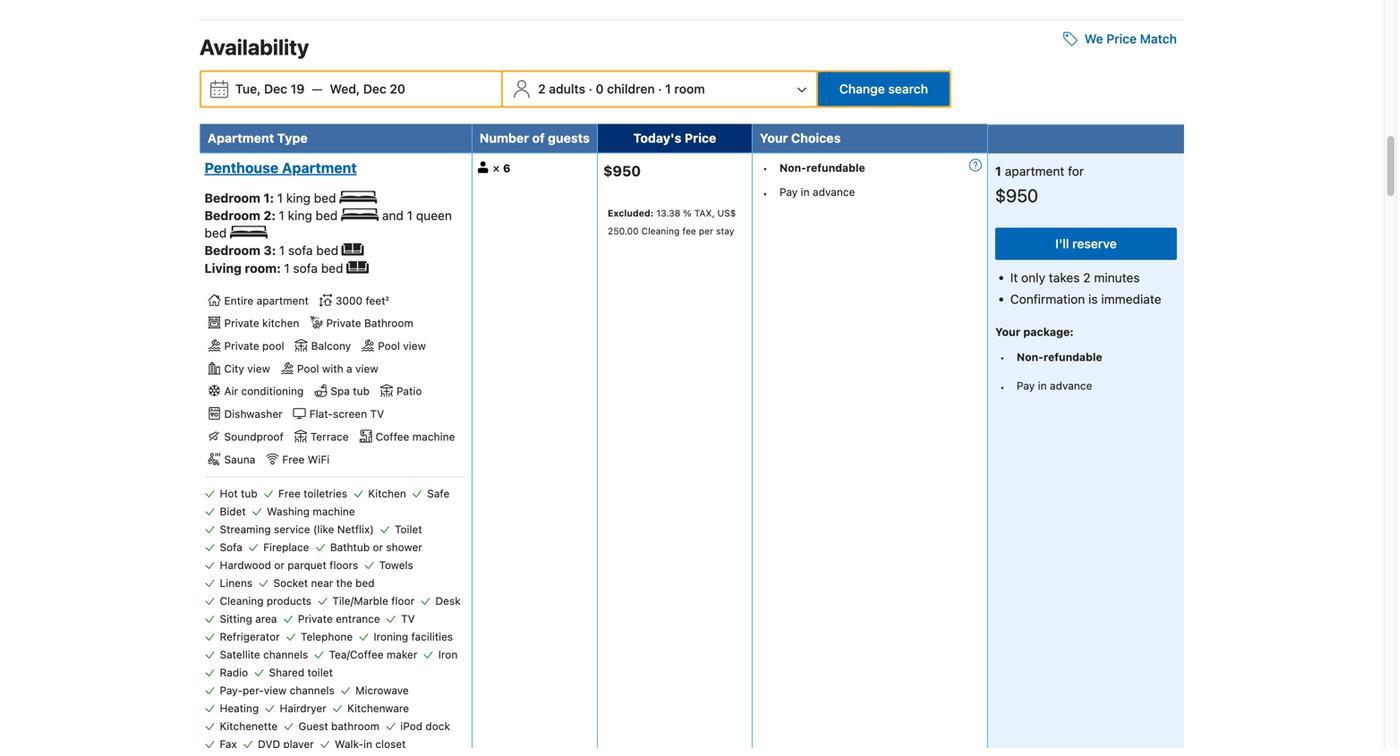 Task type: vqa. For each thing, say whether or not it's contained in the screenshot.
parking to the middle
no



Task type: describe. For each thing, give the bounding box(es) containing it.
cleaning inside 13.38 % tax, us$ 250.00 cleaning fee per stay
[[641, 226, 680, 236]]

and
[[382, 208, 407, 223]]

3000
[[336, 294, 363, 307]]

number of guests
[[480, 131, 590, 145]]

iron
[[438, 648, 458, 661]]

bedroom 3:
[[205, 243, 279, 258]]

fireplace
[[263, 541, 309, 553]]

$950 inside 1 apartment for $950
[[995, 185, 1038, 206]]

2 dec from the left
[[363, 81, 387, 96]]

near
[[311, 577, 333, 589]]

desk
[[435, 595, 461, 607]]

satellite
[[220, 648, 260, 661]]

coffee
[[376, 430, 409, 443]]

air conditioning
[[224, 385, 304, 398]]

spa
[[331, 385, 350, 398]]

1 king bed for bedroom 1:
[[277, 191, 339, 205]]

toilet
[[307, 666, 333, 679]]

penthouse apartment link
[[205, 159, 462, 177]]

free toiletries
[[278, 487, 347, 500]]

microwave
[[355, 684, 409, 697]]

1 · from the left
[[589, 81, 592, 96]]

room
[[674, 81, 705, 96]]

maker
[[387, 648, 417, 661]]

tile/marble floor
[[332, 595, 415, 607]]

250.00
[[608, 226, 639, 236]]

we price match button
[[1056, 23, 1184, 55]]

ipod
[[400, 720, 423, 732]]

sitting
[[220, 613, 252, 625]]

facilities
[[411, 630, 453, 643]]

bed for bedroom 1:
[[314, 191, 336, 205]]

flat-
[[309, 408, 333, 420]]

products
[[267, 595, 312, 607]]

1 vertical spatial apartment
[[282, 159, 357, 176]]

socket near the bed
[[273, 577, 375, 589]]

heating
[[220, 702, 259, 715]]

radio
[[220, 666, 248, 679]]

flat-screen tv
[[309, 408, 384, 420]]

1 horizontal spatial pay
[[1017, 380, 1035, 392]]

19
[[291, 81, 305, 96]]

1 sofa bed for living room:
[[284, 261, 347, 275]]

bed inside the 1 queen bed
[[205, 226, 227, 240]]

1 apartment for $950
[[995, 164, 1084, 206]]

your for your package:
[[995, 326, 1021, 339]]

sofa
[[220, 541, 242, 553]]

living room:
[[205, 261, 284, 275]]

entrance
[[336, 613, 380, 625]]

pool
[[262, 340, 284, 352]]

0 horizontal spatial in
[[801, 186, 810, 198]]

children
[[607, 81, 655, 96]]

apartment type
[[208, 131, 308, 145]]

bed for bedroom 2:
[[316, 208, 338, 223]]

0 horizontal spatial pay
[[780, 186, 798, 198]]

or for hardwood
[[274, 559, 285, 571]]

1 vertical spatial cleaning
[[220, 595, 264, 607]]

sitting area
[[220, 613, 277, 625]]

king for bedroom 2:
[[288, 208, 312, 223]]

machine for coffee machine
[[412, 430, 455, 443]]

1 horizontal spatial non-
[[1017, 351, 1044, 364]]

room:
[[245, 261, 281, 275]]

view down private pool at the top left
[[247, 362, 270, 375]]

number
[[480, 131, 529, 145]]

price for we
[[1107, 31, 1137, 46]]

it only takes 2 minutes confirmation is immediate
[[1010, 270, 1161, 306]]

3000 feet²
[[336, 294, 389, 307]]

we price match
[[1085, 31, 1177, 46]]

1 horizontal spatial tv
[[401, 613, 415, 625]]

tub for spa tub
[[353, 385, 370, 398]]

floor
[[391, 595, 415, 607]]

us$
[[717, 208, 736, 219]]

we
[[1085, 31, 1103, 46]]

excluded:
[[608, 208, 654, 219]]

view down shared on the left bottom of page
[[264, 684, 287, 697]]

per-
[[243, 684, 264, 697]]

private entrance
[[298, 613, 380, 625]]

or for bathtub
[[373, 541, 383, 553]]

per
[[699, 226, 713, 236]]

1 dec from the left
[[264, 81, 287, 96]]

socket
[[273, 577, 308, 589]]

1 king bed for bedroom 2:
[[279, 208, 341, 223]]

bedroom 1:
[[205, 191, 277, 205]]

terrace
[[310, 430, 349, 443]]

wifi
[[308, 453, 330, 466]]

0 vertical spatial apartment
[[208, 131, 274, 145]]

2 inside 2 adults · 0 children · 1 room dropdown button
[[538, 81, 546, 96]]

ironing facilities
[[374, 630, 453, 643]]

availability
[[200, 34, 309, 59]]

living
[[205, 261, 242, 275]]

soundproof
[[224, 430, 284, 443]]

patio
[[397, 385, 422, 398]]

pool view
[[378, 340, 426, 352]]

kitchenette
[[220, 720, 278, 732]]

toiletries
[[304, 487, 347, 500]]

stay
[[716, 226, 734, 236]]

tub for hot tub
[[241, 487, 257, 500]]

the
[[336, 577, 352, 589]]

it
[[1010, 270, 1018, 285]]

conditioning
[[241, 385, 304, 398]]

change search
[[839, 81, 928, 96]]

kitchenware
[[347, 702, 409, 715]]

your choices
[[760, 131, 841, 145]]

1 inside the 1 queen bed
[[407, 208, 413, 223]]

only
[[1021, 270, 1045, 285]]

sofa for living room:
[[293, 261, 318, 275]]

takes
[[1049, 270, 1080, 285]]

0 vertical spatial $950
[[603, 163, 641, 180]]

choices
[[791, 131, 841, 145]]

hairdryer
[[280, 702, 326, 715]]

0 vertical spatial non-
[[780, 161, 806, 174]]

package:
[[1023, 326, 1074, 339]]

private for private bathroom
[[326, 317, 361, 329]]

guest
[[298, 720, 328, 732]]



Task type: locate. For each thing, give the bounding box(es) containing it.
1 horizontal spatial dec
[[363, 81, 387, 96]]

more details on meals and payment options image
[[969, 159, 982, 171]]

1 horizontal spatial apartment
[[282, 159, 357, 176]]

1 vertical spatial or
[[274, 559, 285, 571]]

0 vertical spatial advance
[[813, 186, 855, 198]]

tub right hot
[[241, 487, 257, 500]]

1 vertical spatial machine
[[313, 505, 355, 518]]

tue,
[[235, 81, 261, 96]]

pay in advance
[[780, 186, 855, 198], [1017, 380, 1092, 392]]

coffee machine
[[376, 430, 455, 443]]

or up the towels
[[373, 541, 383, 553]]

apartment left the for
[[1005, 164, 1065, 178]]

occupancy image
[[478, 161, 489, 173]]

1 vertical spatial 1 king bed
[[279, 208, 341, 223]]

tub right spa
[[353, 385, 370, 398]]

bed
[[314, 191, 336, 205], [316, 208, 338, 223], [205, 226, 227, 240], [316, 243, 338, 258], [321, 261, 343, 275], [355, 577, 375, 589]]

tv right screen at the bottom of the page
[[370, 408, 384, 420]]

0 vertical spatial in
[[801, 186, 810, 198]]

apartment up kitchen at top left
[[257, 294, 309, 307]]

bedroom 2:
[[205, 208, 279, 223]]

0 horizontal spatial machine
[[313, 505, 355, 518]]

price inside we price match dropdown button
[[1107, 31, 1137, 46]]

1 vertical spatial price
[[685, 131, 716, 145]]

machine right coffee
[[412, 430, 455, 443]]

2 up is
[[1083, 270, 1091, 285]]

bed down bedroom 2:
[[205, 226, 227, 240]]

fee
[[682, 226, 696, 236]]

0 horizontal spatial ·
[[589, 81, 592, 96]]

for
[[1068, 164, 1084, 178]]

dec left 19
[[264, 81, 287, 96]]

0 horizontal spatial refundable
[[806, 161, 865, 174]]

private up city view
[[224, 340, 259, 352]]

$950
[[603, 163, 641, 180], [995, 185, 1038, 206]]

1 horizontal spatial $950
[[995, 185, 1038, 206]]

apartment up penthouse
[[208, 131, 274, 145]]

view down 'bathroom'
[[403, 340, 426, 352]]

price right today's
[[685, 131, 716, 145]]

0 horizontal spatial dec
[[264, 81, 287, 96]]

minutes
[[1094, 270, 1140, 285]]

2 inside it only takes 2 minutes confirmation is immediate
[[1083, 270, 1091, 285]]

1 king bed up the 1 queen bed
[[277, 191, 339, 205]]

1 sofa bed for bedroom 3:
[[279, 243, 342, 258]]

0 horizontal spatial apartment
[[208, 131, 274, 145]]

apartment for 1 apartment for $950
[[1005, 164, 1065, 178]]

tub
[[353, 385, 370, 398], [241, 487, 257, 500]]

non-refundable down choices
[[780, 161, 865, 174]]

1 inside 1 apartment for $950
[[995, 164, 1002, 178]]

13.38 % tax, us$ 250.00 cleaning fee per stay
[[608, 208, 736, 236]]

2 · from the left
[[658, 81, 662, 96]]

1 sofa bed down the 1 queen bed
[[279, 243, 342, 258]]

0 vertical spatial refundable
[[806, 161, 865, 174]]

your
[[760, 131, 788, 145], [995, 326, 1021, 339]]

machine down toiletries
[[313, 505, 355, 518]]

0 vertical spatial pay
[[780, 186, 798, 198]]

your for your choices
[[760, 131, 788, 145]]

free for free wifi
[[282, 453, 305, 466]]

sofa down the 1 queen bed
[[288, 243, 313, 258]]

kitchen
[[368, 487, 406, 500]]

apartment down type
[[282, 159, 357, 176]]

bed left couch icon
[[316, 243, 338, 258]]

pay in advance down choices
[[780, 186, 855, 198]]

sofa for bedroom 3:
[[288, 243, 313, 258]]

dec left 20
[[363, 81, 387, 96]]

or down 'fireplace' at the left bottom of the page
[[274, 559, 285, 571]]

entire apartment
[[224, 294, 309, 307]]

cleaning
[[641, 226, 680, 236], [220, 595, 264, 607]]

tv
[[370, 408, 384, 420], [401, 613, 415, 625]]

0 horizontal spatial non-refundable
[[780, 161, 865, 174]]

today's price
[[633, 131, 716, 145]]

service
[[274, 523, 310, 536]]

screen
[[333, 408, 367, 420]]

0 vertical spatial 1 sofa bed
[[279, 243, 342, 258]]

in
[[801, 186, 810, 198], [1038, 380, 1047, 392]]

with
[[322, 362, 343, 375]]

change search button
[[818, 72, 950, 106]]

cleaning down linens
[[220, 595, 264, 607]]

· left 0
[[589, 81, 592, 96]]

dishwasher
[[224, 408, 283, 420]]

bed up the 1 queen bed
[[314, 191, 336, 205]]

hot tub
[[220, 487, 257, 500]]

search
[[888, 81, 928, 96]]

1 vertical spatial free
[[278, 487, 301, 500]]

immediate
[[1101, 292, 1161, 306]]

safe
[[427, 487, 450, 500]]

city view
[[224, 362, 270, 375]]

1 horizontal spatial or
[[373, 541, 383, 553]]

bed left couch image
[[321, 261, 343, 275]]

price for today's
[[685, 131, 716, 145]]

1 vertical spatial sofa
[[293, 261, 318, 275]]

sofa right room:
[[293, 261, 318, 275]]

1 vertical spatial in
[[1038, 380, 1047, 392]]

channels up shared on the left bottom of page
[[263, 648, 308, 661]]

apartment inside 1 apartment for $950
[[1005, 164, 1065, 178]]

1 vertical spatial channels
[[290, 684, 335, 697]]

bed for bedroom 3:
[[316, 243, 338, 258]]

adults
[[549, 81, 585, 96]]

king
[[286, 191, 311, 205], [288, 208, 312, 223]]

1 vertical spatial refundable
[[1044, 351, 1102, 364]]

1 horizontal spatial machine
[[412, 430, 455, 443]]

1 vertical spatial non-
[[1017, 351, 1044, 364]]

spa tub
[[331, 385, 370, 398]]

1 horizontal spatial tub
[[353, 385, 370, 398]]

pay-
[[220, 684, 243, 697]]

private for private pool
[[224, 340, 259, 352]]

0 vertical spatial sofa
[[288, 243, 313, 258]]

1 king bed down 'penthouse apartment' link
[[279, 208, 341, 223]]

tax,
[[694, 208, 715, 219]]

1 vertical spatial your
[[995, 326, 1021, 339]]

2 adults · 0 children · 1 room
[[538, 81, 705, 96]]

refundable
[[806, 161, 865, 174], [1044, 351, 1102, 364]]

0 vertical spatial cleaning
[[641, 226, 680, 236]]

cleaning down 13.38
[[641, 226, 680, 236]]

1 horizontal spatial ·
[[658, 81, 662, 96]]

pool down 'bathroom'
[[378, 340, 400, 352]]

private for private kitchen
[[224, 317, 259, 329]]

bathroom
[[331, 720, 380, 732]]

private up telephone
[[298, 613, 333, 625]]

0 vertical spatial pay in advance
[[780, 186, 855, 198]]

couch image
[[342, 244, 364, 256]]

·
[[589, 81, 592, 96], [658, 81, 662, 96]]

1 vertical spatial 2
[[1083, 270, 1091, 285]]

0 vertical spatial machine
[[412, 430, 455, 443]]

or
[[373, 541, 383, 553], [274, 559, 285, 571]]

1 sofa bed
[[279, 243, 342, 258], [284, 261, 347, 275]]

hardwood
[[220, 559, 271, 571]]

refundable down choices
[[806, 161, 865, 174]]

match
[[1140, 31, 1177, 46]]

1 horizontal spatial in
[[1038, 380, 1047, 392]]

1 vertical spatial pool
[[297, 362, 319, 375]]

streaming service (like netflix)
[[220, 523, 374, 536]]

$950 up it
[[995, 185, 1038, 206]]

1 horizontal spatial price
[[1107, 31, 1137, 46]]

view right a
[[355, 362, 378, 375]]

private for private entrance
[[298, 613, 333, 625]]

non- down your package:
[[1017, 351, 1044, 364]]

pay down your package:
[[1017, 380, 1035, 392]]

× 6
[[493, 161, 510, 174]]

0 vertical spatial 2
[[538, 81, 546, 96]]

private down entire in the top left of the page
[[224, 317, 259, 329]]

1 horizontal spatial refundable
[[1044, 351, 1102, 364]]

free up the washing
[[278, 487, 301, 500]]

0 vertical spatial pool
[[378, 340, 400, 352]]

1 vertical spatial 1 sofa bed
[[284, 261, 347, 275]]

bathroom
[[364, 317, 413, 329]]

private
[[224, 317, 259, 329], [326, 317, 361, 329], [224, 340, 259, 352], [298, 613, 333, 625]]

machine for washing machine
[[313, 505, 355, 518]]

apartment for entire apartment
[[257, 294, 309, 307]]

1 horizontal spatial apartment
[[1005, 164, 1065, 178]]

1 vertical spatial king
[[288, 208, 312, 223]]

pay in advance down package:
[[1017, 380, 1092, 392]]

advance down choices
[[813, 186, 855, 198]]

non- down your choices
[[780, 161, 806, 174]]

price right the 'we' on the top
[[1107, 31, 1137, 46]]

in down package:
[[1038, 380, 1047, 392]]

1 inside dropdown button
[[665, 81, 671, 96]]

pool for pool with a view
[[297, 362, 319, 375]]

1 horizontal spatial your
[[995, 326, 1021, 339]]

telephone
[[301, 630, 353, 643]]

1 vertical spatial non-refundable
[[1017, 351, 1102, 364]]

non-refundable down package:
[[1017, 351, 1102, 364]]

refundable down package:
[[1044, 351, 1102, 364]]

1 horizontal spatial cleaning
[[641, 226, 680, 236]]

free left wifi
[[282, 453, 305, 466]]

bed for living room:
[[321, 261, 343, 275]]

your package:
[[995, 326, 1074, 339]]

0 horizontal spatial cleaning
[[220, 595, 264, 607]]

0 vertical spatial price
[[1107, 31, 1137, 46]]

0 horizontal spatial pool
[[297, 362, 319, 375]]

1 sofa bed down couch icon
[[284, 261, 347, 275]]

1 vertical spatial $950
[[995, 185, 1038, 206]]

%
[[683, 208, 692, 219]]

couch image
[[347, 261, 368, 274]]

0 vertical spatial free
[[282, 453, 305, 466]]

0 horizontal spatial apartment
[[257, 294, 309, 307]]

king for bedroom 1:
[[286, 191, 311, 205]]

satellite channels
[[220, 648, 308, 661]]

pool left with at left
[[297, 362, 319, 375]]

penthouse
[[205, 159, 279, 176]]

×
[[493, 161, 500, 174]]

0 vertical spatial channels
[[263, 648, 308, 661]]

bed down 'penthouse apartment' link
[[316, 208, 338, 223]]

0 vertical spatial king
[[286, 191, 311, 205]]

advance down package:
[[1050, 380, 1092, 392]]

1 horizontal spatial 2
[[1083, 270, 1091, 285]]

area
[[255, 613, 277, 625]]

dec
[[264, 81, 287, 96], [363, 81, 387, 96]]

0 vertical spatial non-refundable
[[780, 161, 865, 174]]

· right children
[[658, 81, 662, 96]]

hot
[[220, 487, 238, 500]]

confirmation
[[1010, 292, 1085, 306]]

channels
[[263, 648, 308, 661], [290, 684, 335, 697]]

bed up the tile/marble
[[355, 577, 375, 589]]

i'll reserve
[[1055, 236, 1117, 251]]

0 horizontal spatial tv
[[370, 408, 384, 420]]

channels down toilet
[[290, 684, 335, 697]]

1 king bed
[[277, 191, 339, 205], [279, 208, 341, 223]]

0 horizontal spatial advance
[[813, 186, 855, 198]]

1 vertical spatial pay
[[1017, 380, 1035, 392]]

0 horizontal spatial or
[[274, 559, 285, 571]]

washing
[[267, 505, 310, 518]]

machine
[[412, 430, 455, 443], [313, 505, 355, 518]]

bathtub or shower
[[330, 541, 422, 553]]

washing machine
[[267, 505, 355, 518]]

pay down your choices
[[780, 186, 798, 198]]

private kitchen
[[224, 317, 299, 329]]

your left choices
[[760, 131, 788, 145]]

0 vertical spatial tv
[[370, 408, 384, 420]]

0 horizontal spatial $950
[[603, 163, 641, 180]]

0 vertical spatial your
[[760, 131, 788, 145]]

pool with a view
[[297, 362, 378, 375]]

2 left "adults"
[[538, 81, 546, 96]]

2 adults · 0 children · 1 room button
[[505, 72, 814, 106]]

tue, dec 19 button
[[228, 73, 312, 105]]

0
[[596, 81, 604, 96]]

pool for pool view
[[378, 340, 400, 352]]

1 vertical spatial tub
[[241, 487, 257, 500]]

0 horizontal spatial non-
[[780, 161, 806, 174]]

free for free toiletries
[[278, 487, 301, 500]]

in down your choices
[[801, 186, 810, 198]]

6
[[503, 162, 510, 174]]

1 vertical spatial apartment
[[257, 294, 309, 307]]

private down 3000
[[326, 317, 361, 329]]

dock
[[426, 720, 450, 732]]

1 horizontal spatial non-refundable
[[1017, 351, 1102, 364]]

$950 up excluded:
[[603, 163, 641, 180]]

0 horizontal spatial your
[[760, 131, 788, 145]]

shared
[[269, 666, 304, 679]]

1 horizontal spatial advance
[[1050, 380, 1092, 392]]

0 horizontal spatial tub
[[241, 487, 257, 500]]

1 vertical spatial pay in advance
[[1017, 380, 1092, 392]]

0 vertical spatial 1 king bed
[[277, 191, 339, 205]]

1 vertical spatial advance
[[1050, 380, 1092, 392]]

2
[[538, 81, 546, 96], [1083, 270, 1091, 285]]

shared toilet
[[269, 666, 333, 679]]

1 horizontal spatial pay in advance
[[1017, 380, 1092, 392]]

0 horizontal spatial price
[[685, 131, 716, 145]]

1 vertical spatial tv
[[401, 613, 415, 625]]

0 horizontal spatial pay in advance
[[780, 186, 855, 198]]

a
[[346, 362, 352, 375]]

1 horizontal spatial pool
[[378, 340, 400, 352]]

0 horizontal spatial 2
[[538, 81, 546, 96]]

0 vertical spatial tub
[[353, 385, 370, 398]]

0 vertical spatial or
[[373, 541, 383, 553]]

your left package:
[[995, 326, 1021, 339]]

tv down 'floor'
[[401, 613, 415, 625]]

0 vertical spatial apartment
[[1005, 164, 1065, 178]]



